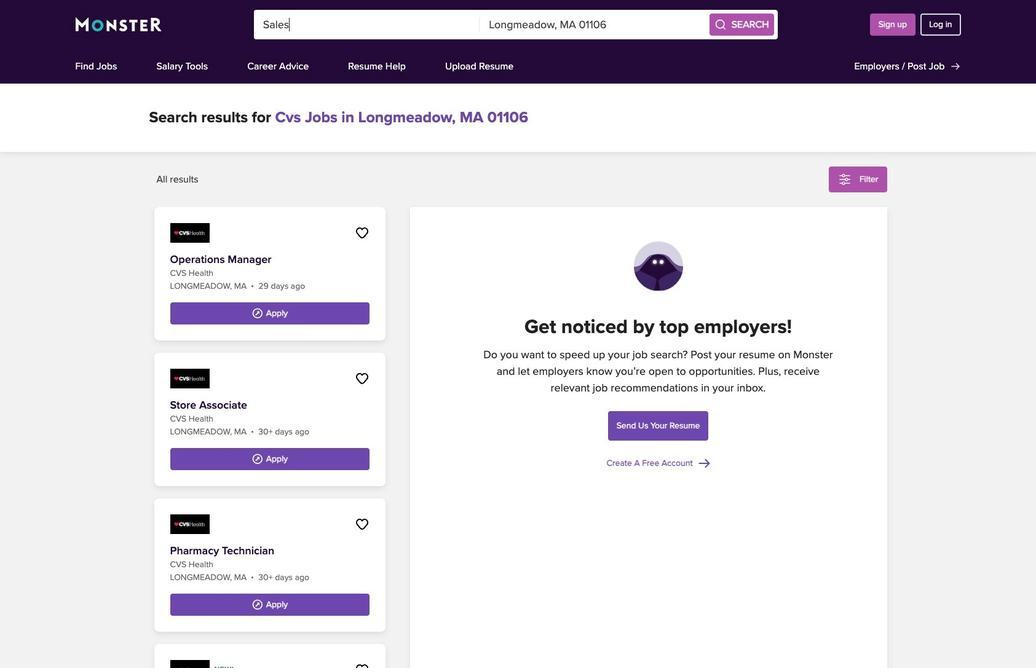 Task type: locate. For each thing, give the bounding box(es) containing it.
cvs health logo image inside operations manager at cvs health element
[[170, 223, 209, 243]]

1 save this job image from the top
[[355, 226, 369, 241]]

cvs health logo image for pharmacy technician at cvs health element
[[170, 515, 209, 535]]

operations manager at cvs health element
[[154, 207, 385, 341]]

save this job image
[[355, 226, 369, 241], [355, 663, 369, 669]]

Search jobs, keywords, companies search field
[[254, 10, 480, 39]]

1 cvs health logo image from the top
[[170, 223, 209, 243]]

save this job image inside operations manager at cvs health element
[[355, 226, 369, 241]]

cvs health logo image inside store associate at cvs health element
[[170, 369, 209, 389]]

save this job image for store associate at cvs health element
[[355, 372, 369, 386]]

Enter location or "remote" search field
[[480, 10, 706, 39]]

save this job image inside pharmacy technician at cvs health element
[[355, 517, 369, 532]]

save this job image inside store associate at cvs health element
[[355, 372, 369, 386]]

filter image
[[838, 172, 853, 187], [838, 172, 853, 187]]

cvs health logo image
[[170, 223, 209, 243], [170, 369, 209, 389], [170, 515, 209, 535], [170, 661, 209, 669]]

0 vertical spatial save this job image
[[355, 372, 369, 386]]

1 vertical spatial save this job image
[[355, 517, 369, 532]]

1 vertical spatial save this job image
[[355, 663, 369, 669]]

cvs health logo image inside pharmacy technician at cvs health element
[[170, 515, 209, 535]]

1 save this job image from the top
[[355, 372, 369, 386]]

monster image
[[75, 17, 162, 32]]

2 save this job image from the top
[[355, 517, 369, 532]]

2 cvs health logo image from the top
[[170, 369, 209, 389]]

save this job image for pharmacy technician at cvs health element
[[355, 517, 369, 532]]

save this job image
[[355, 372, 369, 386], [355, 517, 369, 532]]

3 cvs health logo image from the top
[[170, 515, 209, 535]]

0 vertical spatial save this job image
[[355, 226, 369, 241]]



Task type: describe. For each thing, give the bounding box(es) containing it.
pharmacy technician at cvs health element
[[154, 499, 385, 632]]

4 cvs health logo image from the top
[[170, 661, 209, 669]]

2 save this job image from the top
[[355, 663, 369, 669]]

store associate at cvs health element
[[154, 353, 385, 487]]

cvs health logo image for operations manager at cvs health element
[[170, 223, 209, 243]]

cvs health logo image for store associate at cvs health element
[[170, 369, 209, 389]]



Task type: vqa. For each thing, say whether or not it's contained in the screenshot.
CLOSE icon
no



